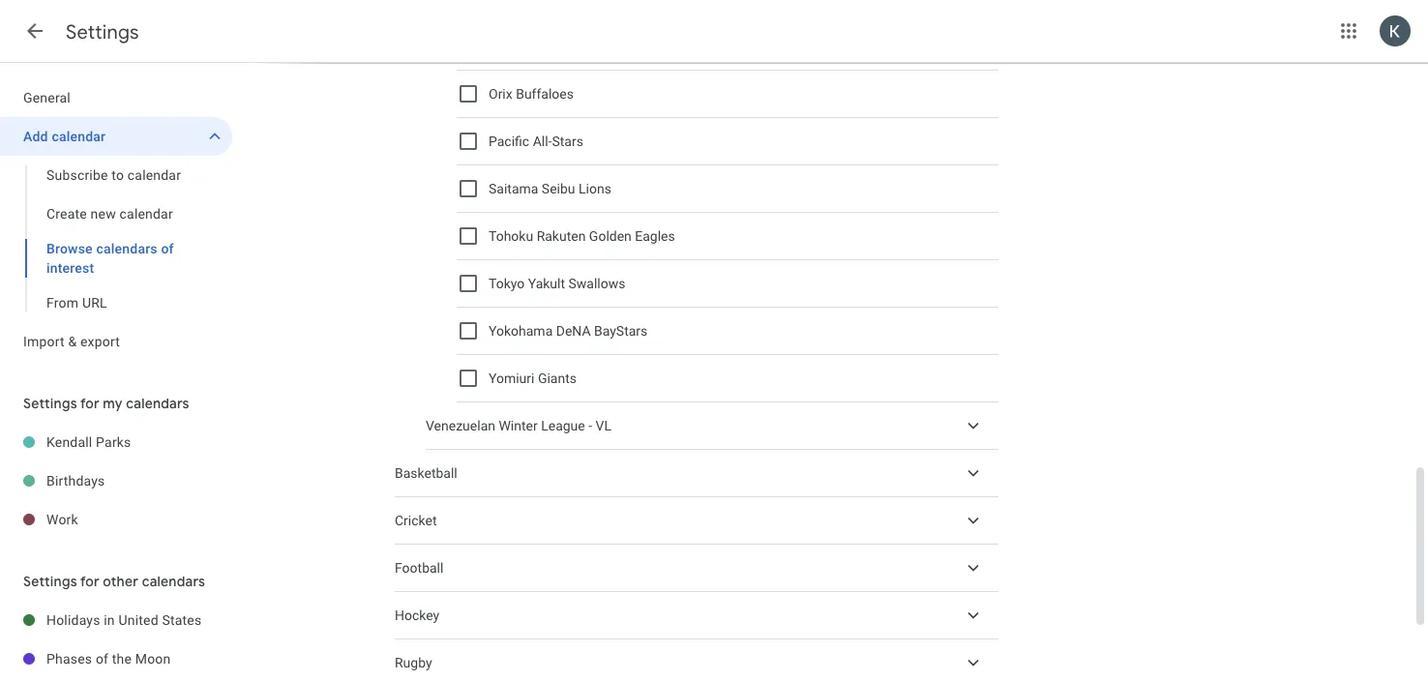 Task type: vqa. For each thing, say whether or not it's contained in the screenshot.
calendars inside Browse calendars of interest
yes



Task type: describe. For each thing, give the bounding box(es) containing it.
cricket tree item
[[395, 498, 999, 545]]

kendall parks tree item
[[0, 423, 232, 462]]

basketball
[[395, 465, 458, 481]]

golden
[[589, 228, 632, 244]]

football
[[395, 560, 444, 576]]

settings for my calendars
[[23, 395, 189, 412]]

holidays in united states
[[46, 612, 202, 628]]

rugby tree item
[[395, 640, 999, 682]]

birthdays link
[[46, 462, 232, 500]]

settings for settings
[[66, 19, 139, 44]]

yomiuri giants
[[489, 370, 577, 386]]

calendar for subscribe to calendar
[[128, 167, 181, 183]]

other
[[103, 573, 139, 590]]

calendars for my
[[126, 395, 189, 412]]

dena
[[556, 323, 591, 339]]

of inside browse calendars of interest
[[161, 241, 174, 257]]

basketball tree item
[[395, 450, 999, 498]]

tokyo yakult swallows
[[489, 276, 626, 292]]

phases of the moon link
[[46, 640, 232, 679]]

venezuelan winter league - vl tree item
[[426, 403, 999, 450]]

in
[[104, 612, 115, 628]]

league
[[541, 418, 585, 434]]

settings for my calendars tree
[[0, 423, 232, 539]]

buffaloes
[[516, 86, 574, 102]]

vl
[[596, 418, 612, 434]]

add calendar tree item
[[0, 117, 232, 156]]

lions
[[579, 181, 612, 197]]

yakult
[[528, 276, 565, 292]]

go back image
[[23, 19, 46, 43]]

create new calendar
[[46, 206, 173, 222]]

calendar inside tree item
[[52, 128, 106, 144]]

holidays
[[46, 612, 100, 628]]

holidays in united states link
[[46, 601, 232, 640]]

kendall parks
[[46, 434, 131, 450]]

orix
[[489, 86, 513, 102]]

giants
[[538, 370, 577, 386]]

pacific
[[489, 133, 530, 149]]

rugby
[[395, 655, 432, 671]]

phases of the moon tree item
[[0, 640, 232, 679]]

calendars inside browse calendars of interest
[[96, 241, 157, 257]]

rakuten
[[537, 228, 586, 244]]

add
[[23, 128, 48, 144]]

url
[[82, 295, 107, 311]]

hockey
[[395, 608, 440, 624]]

for for my
[[80, 395, 99, 412]]

export
[[80, 333, 120, 349]]

my
[[103, 395, 123, 412]]

settings for other calendars tree
[[0, 601, 232, 682]]

work tree item
[[0, 500, 232, 539]]

new
[[91, 206, 116, 222]]

calendar for create new calendar
[[120, 206, 173, 222]]

saitama
[[489, 181, 539, 197]]

venezuelan
[[426, 418, 496, 434]]

import
[[23, 333, 65, 349]]



Task type: locate. For each thing, give the bounding box(es) containing it.
parks
[[96, 434, 131, 450]]

1 horizontal spatial of
[[161, 241, 174, 257]]

venezuelan winter league - vl
[[426, 418, 612, 434]]

for
[[80, 395, 99, 412], [80, 573, 99, 590]]

group
[[0, 156, 232, 322]]

phases of the moon
[[46, 651, 171, 667]]

yokohama
[[489, 323, 553, 339]]

2 for from the top
[[80, 573, 99, 590]]

browse
[[46, 241, 93, 257]]

kendall
[[46, 434, 92, 450]]

calendars down create new calendar
[[96, 241, 157, 257]]

browse calendars of interest
[[46, 241, 174, 276]]

calendar right new
[[120, 206, 173, 222]]

import & export
[[23, 333, 120, 349]]

of inside tree item
[[96, 651, 109, 667]]

states
[[162, 612, 202, 628]]

calendars right my
[[126, 395, 189, 412]]

seibu
[[542, 181, 575, 197]]

1 vertical spatial calendar
[[128, 167, 181, 183]]

pacific all-stars
[[489, 133, 584, 149]]

calendar right to
[[128, 167, 181, 183]]

birthdays
[[46, 473, 105, 489]]

2 vertical spatial calendars
[[142, 573, 205, 590]]

of down create new calendar
[[161, 241, 174, 257]]

holidays in united states tree item
[[0, 601, 232, 640]]

settings heading
[[66, 19, 139, 44]]

moon
[[135, 651, 171, 667]]

settings for settings for my calendars
[[23, 395, 77, 412]]

tokyo
[[489, 276, 525, 292]]

birthdays tree item
[[0, 462, 232, 500]]

settings up holidays
[[23, 573, 77, 590]]

tohoku
[[489, 228, 533, 244]]

all-
[[533, 133, 552, 149]]

0 vertical spatial of
[[161, 241, 174, 257]]

from
[[46, 295, 79, 311]]

subscribe
[[46, 167, 108, 183]]

work link
[[46, 500, 232, 539]]

0 vertical spatial calendars
[[96, 241, 157, 257]]

baystars
[[594, 323, 648, 339]]

orix buffaloes
[[489, 86, 574, 102]]

general
[[23, 90, 71, 106]]

0 vertical spatial settings
[[66, 19, 139, 44]]

for left my
[[80, 395, 99, 412]]

eagles
[[635, 228, 675, 244]]

interest
[[46, 260, 94, 276]]

football tree item
[[395, 545, 999, 592]]

for for other
[[80, 573, 99, 590]]

calendars
[[96, 241, 157, 257], [126, 395, 189, 412], [142, 573, 205, 590]]

1 for from the top
[[80, 395, 99, 412]]

of
[[161, 241, 174, 257], [96, 651, 109, 667]]

tohoku rakuten golden eagles
[[489, 228, 675, 244]]

settings for other calendars
[[23, 573, 205, 590]]

subscribe to calendar
[[46, 167, 181, 183]]

settings
[[66, 19, 139, 44], [23, 395, 77, 412], [23, 573, 77, 590]]

1 vertical spatial of
[[96, 651, 109, 667]]

group containing subscribe to calendar
[[0, 156, 232, 322]]

settings for settings for other calendars
[[23, 573, 77, 590]]

cricket
[[395, 513, 437, 529]]

-
[[589, 418, 592, 434]]

0 horizontal spatial of
[[96, 651, 109, 667]]

work
[[46, 512, 78, 528]]

the
[[112, 651, 132, 667]]

1 vertical spatial settings
[[23, 395, 77, 412]]

1 vertical spatial for
[[80, 573, 99, 590]]

from url
[[46, 295, 107, 311]]

stars
[[552, 133, 584, 149]]

settings right go back icon
[[66, 19, 139, 44]]

calendar up subscribe
[[52, 128, 106, 144]]

yomiuri
[[489, 370, 535, 386]]

calendar
[[52, 128, 106, 144], [128, 167, 181, 183], [120, 206, 173, 222]]

united
[[119, 612, 159, 628]]

phases
[[46, 651, 92, 667]]

tree containing general
[[0, 78, 232, 361]]

2 vertical spatial settings
[[23, 573, 77, 590]]

&
[[68, 333, 77, 349]]

calendars up 'states'
[[142, 573, 205, 590]]

add calendar
[[23, 128, 106, 144]]

2 vertical spatial calendar
[[120, 206, 173, 222]]

hockey tree item
[[395, 592, 999, 640]]

swallows
[[569, 276, 626, 292]]

0 vertical spatial calendar
[[52, 128, 106, 144]]

tree
[[0, 78, 232, 361]]

settings up kendall
[[23, 395, 77, 412]]

create
[[46, 206, 87, 222]]

saitama seibu lions
[[489, 181, 612, 197]]

1 vertical spatial calendars
[[126, 395, 189, 412]]

of left the
[[96, 651, 109, 667]]

to
[[112, 167, 124, 183]]

for left other
[[80, 573, 99, 590]]

0 vertical spatial for
[[80, 395, 99, 412]]

winter
[[499, 418, 538, 434]]

calendars for other
[[142, 573, 205, 590]]

yokohama dena baystars
[[489, 323, 648, 339]]



